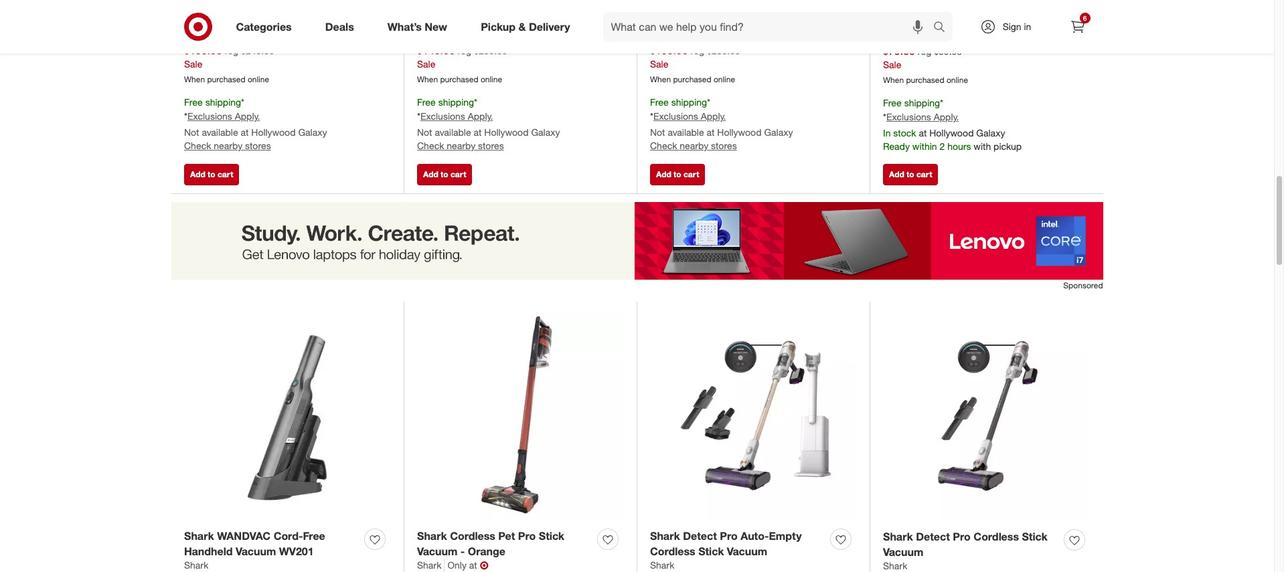 Task type: vqa. For each thing, say whether or not it's contained in the screenshot.
When within $149.99 reg $259.99 Sale When purchased online
yes



Task type: describe. For each thing, give the bounding box(es) containing it.
exclusions apply. button for $79.99 reg $99.99 sale when purchased online
[[887, 111, 959, 124]]

to for $199.99 reg $249.99 sale when purchased online
[[208, 169, 215, 179]]

galaxy for $149.99 reg $259.99 sale when purchased online
[[532, 127, 560, 138]]

when for $199.99 reg $259.99 sale when purchased online
[[650, 75, 671, 85]]

hollywood for $199.99 reg $259.99 sale when purchased online
[[718, 127, 762, 138]]

shark detect pro auto-empty cordless stick vacuum
[[650, 530, 802, 558]]

online for $149.99 reg $259.99 sale when purchased online
[[481, 75, 502, 85]]

online for $79.99 reg $99.99 sale when purchased online
[[947, 75, 969, 85]]

apply. for $199.99 reg $249.99 sale when purchased online
[[235, 111, 260, 122]]

free inside shark wandvac cord-free handheld vacuum wv201
[[303, 530, 325, 543]]

hollywood for $199.99 reg $249.99 sale when purchased online
[[251, 127, 296, 138]]

121 link
[[884, 24, 1091, 36]]

stick inside shark detect pro auto-empty cordless stick vacuum
[[699, 545, 724, 558]]

check for $199.99 reg $259.99 sale when purchased online
[[650, 140, 678, 151]]

What can we help you find? suggestions appear below search field
[[603, 12, 937, 42]]

within
[[913, 141, 938, 152]]

exclusions for $199.99 reg $259.99 sale when purchased online
[[654, 111, 699, 122]]

&
[[519, 20, 526, 33]]

when for $199.99 reg $249.99 sale when purchased online
[[184, 75, 205, 85]]

at for $199.99 reg $249.99 sale when purchased online
[[241, 127, 249, 138]]

free for $199.99 reg $249.99 sale when purchased online
[[184, 97, 203, 108]]

nearby for $199.99 reg $249.99 sale when purchased online
[[214, 140, 243, 151]]

cordless inside shark detect pro auto-empty cordless stick vacuum
[[650, 545, 696, 558]]

sale for $79.99 reg $99.99 sale when purchased online
[[884, 59, 902, 71]]

ready
[[884, 141, 910, 152]]

shark inside shark wandvac cord-free handheld vacuum wv201
[[184, 530, 214, 543]]

exclusions apply. button for $199.99 reg $259.99 sale when purchased online
[[654, 110, 726, 123]]

shark inside shark detect pro cordless stick vacuum
[[884, 530, 914, 544]]

add for $149.99 reg $259.99 sale when purchased online
[[423, 169, 439, 179]]

shipping for $149.99 reg $259.99 sale when purchased online
[[439, 97, 474, 108]]

6
[[1084, 14, 1087, 22]]

galaxy for $199.99 reg $259.99 sale when purchased online
[[765, 127, 793, 138]]

$199.99 reg $259.99 sale when purchased online
[[650, 43, 741, 85]]

reg for $79.99 reg $99.99 sale when purchased online
[[918, 45, 932, 57]]

apply. for $149.99 reg $259.99 sale when purchased online
[[468, 111, 493, 122]]

121
[[925, 24, 939, 34]]

cart for $199.99 reg $249.99 sale when purchased online
[[218, 169, 233, 179]]

stores for $149.99 reg $259.99 sale when purchased online
[[478, 140, 504, 151]]

reg for $149.99 reg $259.99 sale when purchased online
[[458, 45, 472, 56]]

cart for $79.99 reg $99.99 sale when purchased online
[[917, 169, 933, 179]]

purchased for $149.99 reg $259.99 sale when purchased online
[[440, 75, 479, 85]]

sign in
[[1003, 21, 1032, 32]]

handheld
[[184, 545, 233, 558]]

$79.99 reg $99.99 sale when purchased online
[[884, 44, 969, 85]]

orange
[[468, 545, 506, 558]]

add for $199.99 reg $259.99 sale when purchased online
[[656, 169, 672, 179]]

hours
[[948, 141, 972, 152]]

shipping for $199.99 reg $259.99 sale when purchased online
[[672, 97, 707, 108]]

available for $149.99 reg $259.99 sale when purchased online
[[435, 127, 471, 138]]

add to cart button for $199.99 reg $259.99 sale when purchased online
[[650, 164, 706, 185]]

2
[[940, 141, 945, 152]]

free for $79.99 reg $99.99 sale when purchased online
[[884, 97, 902, 109]]

stock
[[894, 127, 917, 139]]

-
[[461, 545, 465, 558]]

check for $199.99 reg $249.99 sale when purchased online
[[184, 140, 211, 151]]

at for $79.99 reg $99.99 sale when purchased online
[[919, 127, 927, 139]]

not for $199.99 reg $249.99 sale when purchased online
[[184, 127, 199, 138]]

apply. for $79.99 reg $99.99 sale when purchased online
[[934, 111, 959, 123]]

exclusions for $199.99 reg $249.99 sale when purchased online
[[188, 111, 232, 122]]

393
[[226, 24, 239, 34]]

in
[[1025, 21, 1032, 32]]

$259.99 for $199.99
[[707, 45, 741, 56]]

check nearby stores button for $199.99 reg $259.99 sale when purchased online
[[650, 139, 737, 153]]

$149.99 reg $259.99 sale when purchased online
[[417, 43, 508, 85]]

exclusions apply. button for $199.99 reg $249.99 sale when purchased online
[[188, 110, 260, 123]]

at for $199.99 reg $259.99 sale when purchased online
[[707, 127, 715, 138]]

$259.99 for $149.99
[[474, 45, 508, 56]]

add to cart for $149.99 reg $259.99 sale when purchased online
[[423, 169, 466, 179]]

free shipping * * exclusions apply. not available at hollywood galaxy check nearby stores for $199.99 reg $259.99 sale when purchased online
[[650, 97, 793, 151]]

sale for $149.99 reg $259.99 sale when purchased online
[[417, 59, 436, 70]]

detect for vacuum
[[917, 530, 950, 544]]

$199.99 for $249.99
[[184, 43, 222, 57]]

pickup & delivery link
[[470, 12, 587, 42]]

when for $79.99 reg $99.99 sale when purchased online
[[884, 75, 904, 85]]

621
[[692, 24, 705, 34]]

shark inside the shark only at ¬
[[184, 10, 209, 22]]

reg for $199.99 reg $259.99 sale when purchased online
[[691, 45, 705, 56]]

at inside the shark only at ¬
[[236, 10, 244, 22]]

pro for shark detect pro cordless stick vacuum
[[953, 530, 971, 544]]

sign in link
[[969, 12, 1053, 42]]

hollywood for $79.99 reg $99.99 sale when purchased online
[[930, 127, 974, 139]]

what's new link
[[376, 12, 464, 42]]

wv201
[[279, 545, 314, 558]]

galaxy for $199.99 reg $249.99 sale when purchased online
[[298, 127, 327, 138]]

621 link
[[650, 23, 857, 35]]

purchased for $199.99 reg $259.99 sale when purchased online
[[674, 75, 712, 85]]

393 link
[[184, 23, 391, 35]]

shark detect pro auto-empty cordless stick vacuum link
[[650, 529, 825, 560]]

exclusions for $79.99 reg $99.99 sale when purchased online
[[887, 111, 932, 123]]

$99.99
[[935, 45, 963, 57]]

what's new
[[388, 20, 448, 33]]

sponsored
[[1064, 280, 1104, 290]]

online for $199.99 reg $259.99 sale when purchased online
[[714, 75, 736, 85]]

shark wandvac cord-free handheld vacuum wv201
[[184, 530, 325, 558]]



Task type: locate. For each thing, give the bounding box(es) containing it.
shark detect pro auto-empty cordless stick vacuum image
[[650, 315, 857, 521], [650, 315, 857, 521]]

hollywood inside free shipping * * exclusions apply. in stock at  hollywood galaxy ready within 2 hours with pickup
[[930, 127, 974, 139]]

auto-
[[741, 530, 769, 543]]

cord-
[[274, 530, 303, 543]]

new
[[425, 20, 448, 33]]

$259.99 inside $199.99 reg $259.99 sale when purchased online
[[707, 45, 741, 56]]

check nearby stores button for $199.99 reg $249.99 sale when purchased online
[[184, 139, 271, 153]]

reg inside $149.99 reg $259.99 sale when purchased online
[[458, 45, 472, 56]]

shipping down $149.99 reg $259.99 sale when purchased online at the left
[[439, 97, 474, 108]]

1 $199.99 from the left
[[184, 43, 222, 57]]

purchased down $99.99
[[907, 75, 945, 85]]

online inside $199.99 reg $259.99 sale when purchased online
[[714, 75, 736, 85]]

3 check nearby stores button from the left
[[650, 139, 737, 153]]

1 to from the left
[[208, 169, 215, 179]]

0 horizontal spatial stick
[[539, 530, 565, 543]]

shipping for $199.99 reg $249.99 sale when purchased online
[[205, 97, 241, 108]]

¬
[[247, 10, 256, 23]]

4 add to cart from the left
[[890, 169, 933, 179]]

sale inside $149.99 reg $259.99 sale when purchased online
[[417, 59, 436, 70]]

delivery
[[529, 20, 570, 33]]

pickup
[[481, 20, 516, 33]]

sign
[[1003, 21, 1022, 32]]

1 add from the left
[[190, 169, 205, 179]]

exclusions
[[188, 111, 232, 122], [421, 111, 465, 122], [654, 111, 699, 122], [887, 111, 932, 123]]

stick for shark detect pro cordless stick vacuum
[[1023, 530, 1048, 544]]

purchased inside $149.99 reg $259.99 sale when purchased online
[[440, 75, 479, 85]]

add to cart for $199.99 reg $249.99 sale when purchased online
[[190, 169, 233, 179]]

online down 621 link at the top right of the page
[[714, 75, 736, 85]]

exclusions apply. button up stock
[[887, 111, 959, 124]]

reg inside $79.99 reg $99.99 sale when purchased online
[[918, 45, 932, 57]]

add for $199.99 reg $249.99 sale when purchased online
[[190, 169, 205, 179]]

available for $199.99 reg $249.99 sale when purchased online
[[202, 127, 238, 138]]

1 horizontal spatial only
[[448, 560, 467, 572]]

vacuum for shark cordless pet pro stick vacuum - orange
[[417, 545, 458, 558]]

3 cart from the left
[[684, 169, 700, 179]]

pro inside shark detect pro auto-empty cordless stick vacuum
[[720, 530, 738, 543]]

1 horizontal spatial detect
[[917, 530, 950, 544]]

what's
[[388, 20, 422, 33]]

free for $199.99 reg $259.99 sale when purchased online
[[650, 97, 669, 108]]

cordless inside shark detect pro cordless stick vacuum
[[974, 530, 1020, 544]]

when inside $79.99 reg $99.99 sale when purchased online
[[884, 75, 904, 85]]

advertisement region
[[171, 202, 1104, 280]]

only
[[215, 10, 234, 22], [448, 560, 467, 572]]

online down pickup
[[481, 75, 502, 85]]

only down - at the left bottom of the page
[[448, 560, 467, 572]]

vacuum
[[236, 545, 276, 558], [417, 545, 458, 558], [727, 545, 768, 558], [884, 546, 924, 559]]

$199.99 inside $199.99 reg $249.99 sale when purchased online
[[184, 43, 222, 57]]

1 horizontal spatial check nearby stores button
[[417, 139, 504, 153]]

1 horizontal spatial $199.99
[[650, 43, 689, 57]]

shipping down $199.99 reg $249.99 sale when purchased online at the top left of page
[[205, 97, 241, 108]]

to for $149.99 reg $259.99 sale when purchased online
[[441, 169, 449, 179]]

stores for $199.99 reg $259.99 sale when purchased online
[[711, 140, 737, 151]]

apply. down $149.99 reg $259.99 sale when purchased online at the left
[[468, 111, 493, 122]]

3 available from the left
[[668, 127, 704, 138]]

free shipping * * exclusions apply. not available at hollywood galaxy check nearby stores for $149.99 reg $259.99 sale when purchased online
[[417, 97, 560, 151]]

vacuum for shark wandvac cord-free handheld vacuum wv201
[[236, 545, 276, 558]]

reg for $199.99 reg $249.99 sale when purchased online
[[225, 45, 239, 56]]

online inside $199.99 reg $249.99 sale when purchased online
[[248, 75, 269, 85]]

1 check nearby stores button from the left
[[184, 139, 271, 153]]

when inside $199.99 reg $249.99 sale when purchased online
[[184, 75, 205, 85]]

2 add to cart button from the left
[[417, 164, 473, 185]]

vacuum inside shark detect pro auto-empty cordless stick vacuum
[[727, 545, 768, 558]]

purchased inside $199.99 reg $249.99 sale when purchased online
[[207, 75, 246, 85]]

detect for cordless
[[683, 530, 717, 543]]

stick inside shark detect pro cordless stick vacuum
[[1023, 530, 1048, 544]]

shark only at ¬
[[184, 10, 256, 23]]

to for $199.99 reg $259.99 sale when purchased online
[[674, 169, 682, 179]]

add to cart button for $149.99 reg $259.99 sale when purchased online
[[417, 164, 473, 185]]

detect inside shark detect pro cordless stick vacuum
[[917, 530, 950, 544]]

shark cordless pet pro stick vacuum - orange
[[417, 530, 565, 558]]

add to cart for $199.99 reg $259.99 sale when purchased online
[[656, 169, 700, 179]]

1 horizontal spatial stick
[[699, 545, 724, 558]]

purchased for $199.99 reg $249.99 sale when purchased online
[[207, 75, 246, 85]]

1 horizontal spatial available
[[435, 127, 471, 138]]

1 horizontal spatial not
[[417, 127, 432, 138]]

hollywood for $149.99 reg $259.99 sale when purchased online
[[485, 127, 529, 138]]

*
[[241, 97, 245, 108], [474, 97, 478, 108], [707, 97, 711, 108], [941, 97, 944, 109], [184, 111, 188, 122], [417, 111, 421, 122], [650, 111, 654, 122], [884, 111, 887, 123]]

1 cart from the left
[[218, 169, 233, 179]]

only at
[[448, 560, 477, 572]]

apply. for $199.99 reg $259.99 sale when purchased online
[[701, 111, 726, 122]]

$259.99 inside $149.99 reg $259.99 sale when purchased online
[[474, 45, 508, 56]]

3 add from the left
[[656, 169, 672, 179]]

2 cart from the left
[[451, 169, 466, 179]]

galaxy
[[298, 127, 327, 138], [532, 127, 560, 138], [765, 127, 793, 138], [977, 127, 1006, 139]]

at for $149.99 reg $259.99 sale when purchased online
[[474, 127, 482, 138]]

cordless inside shark cordless pet pro stick vacuum - orange
[[450, 530, 496, 543]]

1 stores from the left
[[245, 140, 271, 151]]

reg down 621
[[691, 45, 705, 56]]

2 nearby from the left
[[447, 140, 476, 151]]

3 nearby from the left
[[680, 140, 709, 151]]

2 check nearby stores button from the left
[[417, 139, 504, 153]]

exclusions apply. button down $149.99 reg $259.99 sale when purchased online at the left
[[421, 110, 493, 123]]

0 horizontal spatial check
[[184, 140, 211, 151]]

2 horizontal spatial check
[[650, 140, 678, 151]]

search
[[927, 21, 960, 35]]

0 horizontal spatial check nearby stores button
[[184, 139, 271, 153]]

2 horizontal spatial check nearby stores button
[[650, 139, 737, 153]]

add to cart button for $199.99 reg $249.99 sale when purchased online
[[184, 164, 239, 185]]

exclusions apply. button
[[188, 110, 260, 123], [421, 110, 493, 123], [654, 110, 726, 123], [887, 111, 959, 124]]

0 horizontal spatial available
[[202, 127, 238, 138]]

purchased down "$249.99"
[[207, 75, 246, 85]]

hollywood
[[251, 127, 296, 138], [485, 127, 529, 138], [718, 127, 762, 138], [930, 127, 974, 139]]

0 horizontal spatial stores
[[245, 140, 271, 151]]

1 horizontal spatial stores
[[478, 140, 504, 151]]

reg right the $149.99
[[458, 45, 472, 56]]

reg
[[225, 45, 239, 56], [458, 45, 472, 56], [691, 45, 705, 56], [918, 45, 932, 57]]

1 horizontal spatial $259.99
[[707, 45, 741, 56]]

free shipping * * exclusions apply. not available at hollywood galaxy check nearby stores down $149.99 reg $259.99 sale when purchased online at the left
[[417, 97, 560, 151]]

with
[[974, 141, 992, 152]]

shark wandvac cord-free handheld vacuum wv201 link
[[184, 529, 359, 560]]

check for $149.99 reg $259.99 sale when purchased online
[[417, 140, 444, 151]]

4 add from the left
[[890, 169, 905, 179]]

stores for $199.99 reg $249.99 sale when purchased online
[[245, 140, 271, 151]]

3 check from the left
[[650, 140, 678, 151]]

4 cart from the left
[[917, 169, 933, 179]]

when
[[184, 75, 205, 85], [417, 75, 438, 85], [650, 75, 671, 85], [884, 75, 904, 85]]

$259.99 down pickup
[[474, 45, 508, 56]]

$259.99 down 621 link at the top right of the page
[[707, 45, 741, 56]]

stick inside shark cordless pet pro stick vacuum - orange
[[539, 530, 565, 543]]

exclusions down $149.99 reg $259.99 sale when purchased online at the left
[[421, 111, 465, 122]]

3 add to cart from the left
[[656, 169, 700, 179]]

reg down 393
[[225, 45, 239, 56]]

apply. down $199.99 reg $249.99 sale when purchased online at the top left of page
[[235, 111, 260, 122]]

only up 393
[[215, 10, 234, 22]]

vacuum inside shark detect pro cordless stick vacuum
[[884, 546, 924, 559]]

free up in at right
[[884, 97, 902, 109]]

online down "$249.99"
[[248, 75, 269, 85]]

check
[[184, 140, 211, 151], [417, 140, 444, 151], [650, 140, 678, 151]]

0 horizontal spatial detect
[[683, 530, 717, 543]]

add to cart button for $79.99 reg $99.99 sale when purchased online
[[884, 164, 939, 185]]

pet
[[499, 530, 515, 543]]

shipping down $199.99 reg $259.99 sale when purchased online
[[672, 97, 707, 108]]

add to cart for $79.99 reg $99.99 sale when purchased online
[[890, 169, 933, 179]]

available for $199.99 reg $259.99 sale when purchased online
[[668, 127, 704, 138]]

free
[[184, 97, 203, 108], [417, 97, 436, 108], [650, 97, 669, 108], [884, 97, 902, 109], [303, 530, 325, 543]]

shipping
[[205, 97, 241, 108], [439, 97, 474, 108], [672, 97, 707, 108], [905, 97, 941, 109]]

apply. inside free shipping * * exclusions apply. in stock at  hollywood galaxy ready within 2 hours with pickup
[[934, 111, 959, 123]]

1 horizontal spatial free shipping * * exclusions apply. not available at hollywood galaxy check nearby stores
[[417, 97, 560, 151]]

add for $79.99 reg $99.99 sale when purchased online
[[890, 169, 905, 179]]

sale
[[184, 59, 203, 70], [417, 59, 436, 70], [650, 59, 669, 70], [884, 59, 902, 71]]

shark inside shark detect pro auto-empty cordless stick vacuum
[[650, 530, 680, 543]]

pro inside shark detect pro cordless stick vacuum
[[953, 530, 971, 544]]

2 to from the left
[[441, 169, 449, 179]]

free down $199.99 reg $259.99 sale when purchased online
[[650, 97, 669, 108]]

when inside $199.99 reg $259.99 sale when purchased online
[[650, 75, 671, 85]]

0 horizontal spatial $199.99
[[184, 43, 222, 57]]

stick for shark cordless pet pro stick vacuum - orange
[[539, 530, 565, 543]]

check nearby stores button for $149.99 reg $259.99 sale when purchased online
[[417, 139, 504, 153]]

purchased down the $149.99
[[440, 75, 479, 85]]

wandvac
[[217, 530, 271, 543]]

sale inside $79.99 reg $99.99 sale when purchased online
[[884, 59, 902, 71]]

pro
[[518, 530, 536, 543], [720, 530, 738, 543], [953, 530, 971, 544]]

only inside the shark only at ¬
[[215, 10, 234, 22]]

shipping for $79.99 reg $99.99 sale when purchased online
[[905, 97, 941, 109]]

free shipping * * exclusions apply. not available at hollywood galaxy check nearby stores down $199.99 reg $249.99 sale when purchased online at the top left of page
[[184, 97, 327, 151]]

shark detect pro cordless stick vacuum link
[[884, 530, 1059, 560]]

0 horizontal spatial cordless
[[450, 530, 496, 543]]

pro for shark detect pro auto-empty cordless stick vacuum
[[720, 530, 738, 543]]

0 vertical spatial only
[[215, 10, 234, 22]]

search button
[[927, 12, 960, 44]]

$149.99
[[417, 43, 455, 57]]

1 nearby from the left
[[214, 140, 243, 151]]

nearby
[[214, 140, 243, 151], [447, 140, 476, 151], [680, 140, 709, 151]]

nearby for $199.99 reg $259.99 sale when purchased online
[[680, 140, 709, 151]]

$199.99 inside $199.99 reg $259.99 sale when purchased online
[[650, 43, 689, 57]]

cart for $199.99 reg $259.99 sale when purchased online
[[684, 169, 700, 179]]

free for $149.99 reg $259.99 sale when purchased online
[[417, 97, 436, 108]]

exclusions down $199.99 reg $249.99 sale when purchased online at the top left of page
[[188, 111, 232, 122]]

0 horizontal spatial only
[[215, 10, 234, 22]]

2 horizontal spatial stick
[[1023, 530, 1048, 544]]

sale for $199.99 reg $249.99 sale when purchased online
[[184, 59, 203, 70]]

2 horizontal spatial available
[[668, 127, 704, 138]]

when inside $149.99 reg $259.99 sale when purchased online
[[417, 75, 438, 85]]

vacuum inside shark cordless pet pro stick vacuum - orange
[[417, 545, 458, 558]]

1 horizontal spatial cordless
[[650, 545, 696, 558]]

0 horizontal spatial nearby
[[214, 140, 243, 151]]

cordless
[[450, 530, 496, 543], [974, 530, 1020, 544], [650, 545, 696, 558]]

to
[[208, 169, 215, 179], [441, 169, 449, 179], [674, 169, 682, 179], [907, 169, 915, 179]]

$249.99
[[241, 45, 275, 56]]

apply.
[[235, 111, 260, 122], [468, 111, 493, 122], [701, 111, 726, 122], [934, 111, 959, 123]]

shipping inside free shipping * * exclusions apply. in stock at  hollywood galaxy ready within 2 hours with pickup
[[905, 97, 941, 109]]

1 check from the left
[[184, 140, 211, 151]]

4 add to cart button from the left
[[884, 164, 939, 185]]

when for $149.99 reg $259.99 sale when purchased online
[[417, 75, 438, 85]]

1 vertical spatial only
[[448, 560, 467, 572]]

exclusions inside free shipping * * exclusions apply. in stock at  hollywood galaxy ready within 2 hours with pickup
[[887, 111, 932, 123]]

galaxy for $79.99 reg $99.99 sale when purchased online
[[977, 127, 1006, 139]]

0 horizontal spatial $259.99
[[474, 45, 508, 56]]

pickup
[[994, 141, 1022, 152]]

2 add to cart from the left
[[423, 169, 466, 179]]

purchased inside $79.99 reg $99.99 sale when purchased online
[[907, 75, 945, 85]]

2 horizontal spatial not
[[650, 127, 666, 138]]

empty
[[769, 530, 802, 543]]

not for $199.99 reg $259.99 sale when purchased online
[[650, 127, 666, 138]]

free down $199.99 reg $249.99 sale when purchased online at the top left of page
[[184, 97, 203, 108]]

purchased
[[207, 75, 246, 85], [440, 75, 479, 85], [674, 75, 712, 85], [907, 75, 945, 85]]

2 stores from the left
[[478, 140, 504, 151]]

shipping up stock
[[905, 97, 941, 109]]

free shipping * * exclusions apply. not available at hollywood galaxy check nearby stores down $199.99 reg $259.99 sale when purchased online
[[650, 97, 793, 151]]

available
[[202, 127, 238, 138], [435, 127, 471, 138], [668, 127, 704, 138]]

exclusions down $199.99 reg $259.99 sale when purchased online
[[654, 111, 699, 122]]

free shipping * * exclusions apply. not available at hollywood galaxy check nearby stores
[[184, 97, 327, 151], [417, 97, 560, 151], [650, 97, 793, 151]]

purchased inside $199.99 reg $259.99 sale when purchased online
[[674, 75, 712, 85]]

$259.99
[[474, 45, 508, 56], [707, 45, 741, 56]]

to for $79.99 reg $99.99 sale when purchased online
[[907, 169, 915, 179]]

stick
[[539, 530, 565, 543], [1023, 530, 1048, 544], [699, 545, 724, 558]]

6 link
[[1063, 12, 1093, 42]]

online inside $149.99 reg $259.99 sale when purchased online
[[481, 75, 502, 85]]

shark cordless pet pro stick vacuum - orange image
[[417, 315, 624, 521], [417, 315, 624, 521]]

add to cart button
[[184, 164, 239, 185], [417, 164, 473, 185], [650, 164, 706, 185], [884, 164, 939, 185]]

sale inside $199.99 reg $259.99 sale when purchased online
[[650, 59, 669, 70]]

3 to from the left
[[674, 169, 682, 179]]

1 not from the left
[[184, 127, 199, 138]]

exclusions up stock
[[887, 111, 932, 123]]

detect
[[683, 530, 717, 543], [917, 530, 950, 544]]

not for $149.99 reg $259.99 sale when purchased online
[[417, 127, 432, 138]]

cart for $149.99 reg $259.99 sale when purchased online
[[451, 169, 466, 179]]

check nearby stores button
[[184, 139, 271, 153], [417, 139, 504, 153], [650, 139, 737, 153]]

2 add from the left
[[423, 169, 439, 179]]

$199.99 reg $249.99 sale when purchased online
[[184, 43, 275, 85]]

1 add to cart from the left
[[190, 169, 233, 179]]

shark inside shark cordless pet pro stick vacuum - orange
[[417, 530, 447, 543]]

purchased for $79.99 reg $99.99 sale when purchased online
[[907, 75, 945, 85]]

vacuum inside shark wandvac cord-free handheld vacuum wv201
[[236, 545, 276, 558]]

1 $259.99 from the left
[[474, 45, 508, 56]]

1 free shipping * * exclusions apply. not available at hollywood galaxy check nearby stores from the left
[[184, 97, 327, 151]]

reg inside $199.99 reg $249.99 sale when purchased online
[[225, 45, 239, 56]]

2 horizontal spatial nearby
[[680, 140, 709, 151]]

2 horizontal spatial free shipping * * exclusions apply. not available at hollywood galaxy check nearby stores
[[650, 97, 793, 151]]

reg down 121
[[918, 45, 932, 57]]

1 horizontal spatial check
[[417, 140, 444, 151]]

2 free shipping * * exclusions apply. not available at hollywood galaxy check nearby stores from the left
[[417, 97, 560, 151]]

2 not from the left
[[417, 127, 432, 138]]

1 add to cart button from the left
[[184, 164, 239, 185]]

detect inside shark detect pro auto-empty cordless stick vacuum
[[683, 530, 717, 543]]

1 horizontal spatial pro
[[720, 530, 738, 543]]

pro inside shark cordless pet pro stick vacuum - orange
[[518, 530, 536, 543]]

shark wandvac cord-free handheld vacuum wv201 image
[[184, 315, 391, 521], [184, 315, 391, 521]]

exclusions for $149.99 reg $259.99 sale when purchased online
[[421, 111, 465, 122]]

2 $259.99 from the left
[[707, 45, 741, 56]]

2 $199.99 from the left
[[650, 43, 689, 57]]

free shipping * * exclusions apply. in stock at  hollywood galaxy ready within 2 hours with pickup
[[884, 97, 1022, 152]]

exclusions apply. button down $199.99 reg $249.99 sale when purchased online at the top left of page
[[188, 110, 260, 123]]

online down $99.99
[[947, 75, 969, 85]]

0 horizontal spatial not
[[184, 127, 199, 138]]

4 to from the left
[[907, 169, 915, 179]]

shark
[[184, 10, 209, 22], [417, 10, 442, 22], [650, 10, 675, 22], [884, 11, 908, 22], [184, 530, 214, 543], [417, 530, 447, 543], [650, 530, 680, 543], [884, 530, 914, 544], [184, 560, 209, 572], [417, 560, 442, 572], [650, 560, 675, 572], [884, 561, 908, 572]]

online for $199.99 reg $249.99 sale when purchased online
[[248, 75, 269, 85]]

free up wv201 at the bottom left
[[303, 530, 325, 543]]

in
[[884, 127, 891, 139]]

add
[[190, 169, 205, 179], [423, 169, 439, 179], [656, 169, 672, 179], [890, 169, 905, 179]]

not
[[184, 127, 199, 138], [417, 127, 432, 138], [650, 127, 666, 138]]

galaxy inside free shipping * * exclusions apply. in stock at  hollywood galaxy ready within 2 hours with pickup
[[977, 127, 1006, 139]]

3 add to cart button from the left
[[650, 164, 706, 185]]

online inside $79.99 reg $99.99 sale when purchased online
[[947, 75, 969, 85]]

free down $149.99 reg $259.99 sale when purchased online at the left
[[417, 97, 436, 108]]

free inside free shipping * * exclusions apply. in stock at  hollywood galaxy ready within 2 hours with pickup
[[884, 97, 902, 109]]

categories link
[[225, 12, 309, 42]]

2 available from the left
[[435, 127, 471, 138]]

$79.99
[[884, 44, 916, 57]]

vacuum for shark detect pro cordless stick vacuum
[[884, 546, 924, 559]]

shark detect pro cordless stick vacuum
[[884, 530, 1048, 559]]

pickup & delivery
[[481, 20, 570, 33]]

shark detect pro cordless stick vacuum image
[[884, 315, 1091, 522], [884, 315, 1091, 522]]

3 not from the left
[[650, 127, 666, 138]]

apply. up 2
[[934, 111, 959, 123]]

1 available from the left
[[202, 127, 238, 138]]

shark cordless pet pro stick vacuum - orange link
[[417, 529, 592, 560]]

deals link
[[314, 12, 371, 42]]

purchased down 621
[[674, 75, 712, 85]]

cart
[[218, 169, 233, 179], [451, 169, 466, 179], [684, 169, 700, 179], [917, 169, 933, 179]]

$199.99 for $259.99
[[650, 43, 689, 57]]

0 horizontal spatial free shipping * * exclusions apply. not available at hollywood galaxy check nearby stores
[[184, 97, 327, 151]]

online
[[248, 75, 269, 85], [481, 75, 502, 85], [714, 75, 736, 85], [947, 75, 969, 85]]

stores
[[245, 140, 271, 151], [478, 140, 504, 151], [711, 140, 737, 151]]

shark link
[[184, 10, 212, 23], [417, 10, 442, 23], [650, 10, 675, 23], [884, 10, 908, 24], [184, 560, 209, 573], [417, 560, 445, 573], [650, 560, 675, 573], [884, 560, 908, 573]]

add to cart
[[190, 169, 233, 179], [423, 169, 466, 179], [656, 169, 700, 179], [890, 169, 933, 179]]

3 free shipping * * exclusions apply. not available at hollywood galaxy check nearby stores from the left
[[650, 97, 793, 151]]

sale inside $199.99 reg $249.99 sale when purchased online
[[184, 59, 203, 70]]

3 stores from the left
[[711, 140, 737, 151]]

2 check from the left
[[417, 140, 444, 151]]

$199.99
[[184, 43, 222, 57], [650, 43, 689, 57]]

reg inside $199.99 reg $259.99 sale when purchased online
[[691, 45, 705, 56]]

categories
[[236, 20, 292, 33]]

1 horizontal spatial nearby
[[447, 140, 476, 151]]

2 horizontal spatial pro
[[953, 530, 971, 544]]

apply. down $199.99 reg $259.99 sale when purchased online
[[701, 111, 726, 122]]

at
[[236, 10, 244, 22], [241, 127, 249, 138], [474, 127, 482, 138], [707, 127, 715, 138], [919, 127, 927, 139], [469, 560, 477, 572]]

at inside free shipping * * exclusions apply. in stock at  hollywood galaxy ready within 2 hours with pickup
[[919, 127, 927, 139]]

0 horizontal spatial pro
[[518, 530, 536, 543]]

2 horizontal spatial cordless
[[974, 530, 1020, 544]]

free shipping * * exclusions apply. not available at hollywood galaxy check nearby stores for $199.99 reg $249.99 sale when purchased online
[[184, 97, 327, 151]]

2 horizontal spatial stores
[[711, 140, 737, 151]]

deals
[[325, 20, 354, 33]]

exclusions apply. button down $199.99 reg $259.99 sale when purchased online
[[654, 110, 726, 123]]

exclusions apply. button for $149.99 reg $259.99 sale when purchased online
[[421, 110, 493, 123]]

nearby for $149.99 reg $259.99 sale when purchased online
[[447, 140, 476, 151]]



